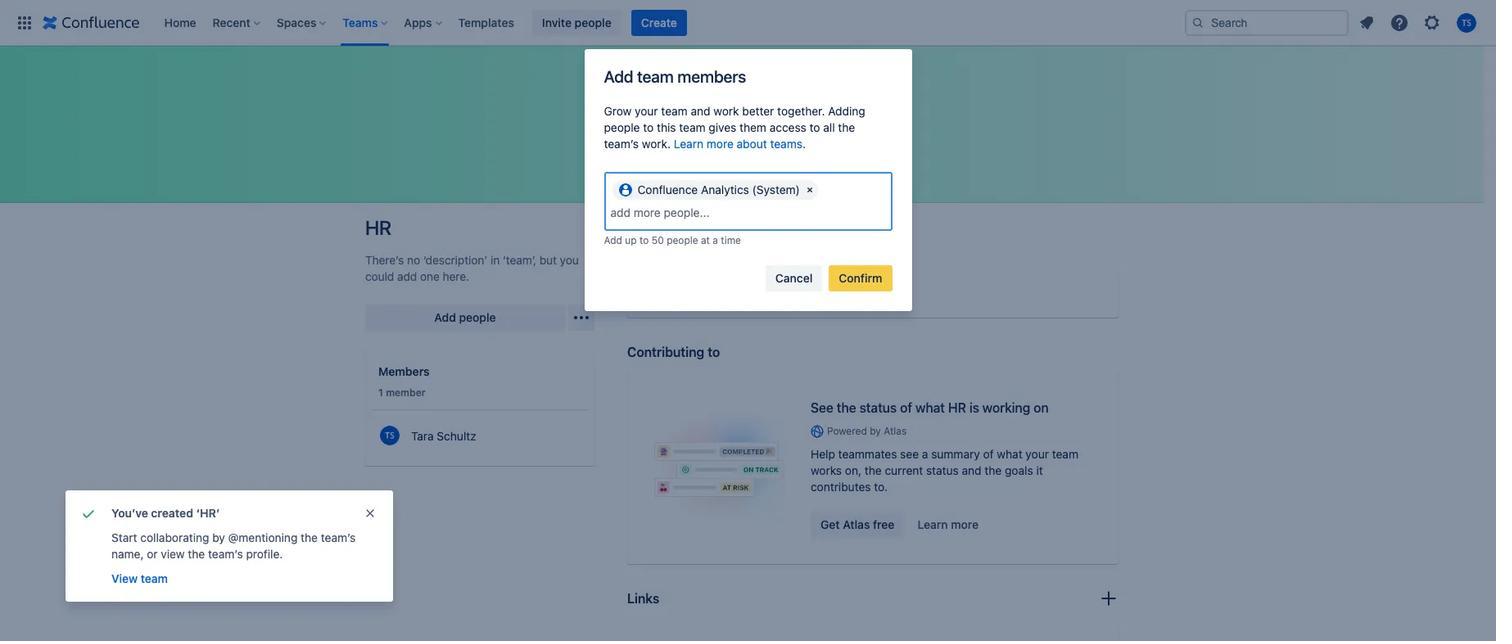 Task type: describe. For each thing, give the bounding box(es) containing it.
add team members
[[604, 67, 746, 86]]

team's inside grow your team and work better together. adding people to this team gives them access to all the team's work.
[[604, 137, 639, 151]]

a inside dialog
[[713, 234, 718, 246]]

invite people
[[542, 15, 611, 29]]

a inside help teammates see a summary of what your team works on, the current status and the goals it contributes to.
[[922, 447, 928, 461]]

this inside grow your team and work better together. adding people to this team gives them access to all the team's work.
[[657, 120, 676, 134]]

@mentioning
[[228, 531, 298, 545]]

in inside there's no 'description' in 'team', but you could add one here.
[[491, 253, 500, 267]]

0 horizontal spatial hr
[[365, 216, 391, 239]]

powered by atlas link
[[811, 424, 1092, 438]]

there's no 'description' in 'team', but you could add one here.
[[365, 253, 579, 283]]

started
[[717, 274, 755, 288]]

view
[[161, 547, 185, 561]]

home link
[[159, 9, 201, 36]]

start
[[111, 531, 137, 545]]

goals
[[1005, 464, 1033, 478]]

getting
[[675, 274, 714, 288]]

learn for learn more
[[918, 518, 948, 532]]

to.
[[874, 480, 888, 494]]

september
[[822, 290, 870, 301]]

0 horizontal spatial status
[[859, 400, 897, 415]]

team
[[627, 230, 660, 245]]

contributing
[[627, 345, 704, 359]]

and inside grow your team and work better together. adding people to this team gives them access to all the team's work.
[[691, 104, 710, 118]]

teammates
[[838, 447, 897, 461]]

summary
[[931, 447, 980, 461]]

50
[[652, 234, 664, 246]]

cancel button
[[766, 265, 822, 292]]

grow
[[604, 104, 632, 118]]

add people button
[[365, 305, 565, 331]]

search image
[[1191, 16, 1205, 29]]

2 vertical spatial team's
[[208, 547, 243, 561]]

1 horizontal spatial by
[[870, 425, 881, 437]]

home
[[164, 15, 196, 29]]

add for add team members
[[604, 67, 633, 86]]

the left goals
[[985, 464, 1002, 478]]

27,
[[872, 290, 885, 301]]

more for learn more
[[951, 518, 979, 532]]

of inside help teammates see a summary of what your team works on, the current status and the goals it contributes to.
[[983, 447, 994, 461]]

up
[[625, 234, 637, 246]]

add link image
[[1099, 589, 1119, 609]]

getting started in confluence you created this on september 27, 2023
[[675, 274, 910, 301]]

it
[[1036, 464, 1043, 478]]

1 horizontal spatial on
[[1034, 400, 1049, 415]]

templates
[[458, 15, 514, 29]]

view team
[[111, 572, 168, 585]]

by inside start collaborating by @mentioning the team's name, or view the team's profile.
[[212, 531, 225, 545]]

is
[[969, 400, 979, 415]]

contributing to
[[627, 345, 720, 359]]

analytics
[[701, 183, 749, 197]]

to right up
[[640, 234, 649, 246]]

confirm
[[839, 271, 882, 285]]

success image
[[79, 504, 98, 523]]

confluence analytics (system) image
[[619, 183, 632, 197]]

0 vertical spatial what
[[915, 400, 945, 415]]

add up to 50 people at a time
[[604, 234, 741, 246]]

the inside grow your team and work better together. adding people to this team gives them access to all the team's work.
[[838, 120, 855, 134]]

one
[[420, 269, 440, 283]]

you've created 'hr'
[[111, 506, 220, 520]]

collaborating
[[140, 531, 209, 545]]

more for learn more about teams.
[[707, 137, 734, 151]]

members
[[378, 364, 430, 378]]

banner containing home
[[0, 0, 1496, 46]]

add
[[397, 269, 417, 283]]

2023
[[887, 290, 910, 301]]

grow your team and work better together. adding people to this team gives them access to all the team's work.
[[604, 104, 865, 151]]

you
[[560, 253, 579, 267]]

'hr'
[[196, 506, 220, 520]]

time
[[721, 234, 741, 246]]

this inside getting started in confluence you created this on september 27, 2023
[[791, 290, 807, 301]]

links
[[627, 591, 659, 606]]

adding
[[828, 104, 865, 118]]

learn for learn more about teams.
[[674, 137, 703, 151]]

members
[[677, 67, 746, 86]]

confluence analytics (system)
[[637, 183, 800, 197]]

learn more about teams. link
[[674, 137, 806, 151]]

gives
[[709, 120, 736, 134]]

get atlas free
[[821, 518, 895, 532]]

see
[[811, 400, 833, 415]]

at
[[701, 234, 710, 246]]

your inside help teammates see a summary of what your team works on, the current status and the goals it contributes to.
[[1026, 447, 1049, 461]]

get
[[821, 518, 840, 532]]

here.
[[443, 269, 469, 283]]

get atlas free button
[[811, 512, 904, 538]]

them
[[739, 120, 766, 134]]

apps button
[[399, 9, 448, 36]]

people inside global element
[[575, 15, 611, 29]]

1 horizontal spatial hr
[[948, 400, 966, 415]]

work.
[[642, 137, 671, 151]]

name,
[[111, 547, 144, 561]]

templates link
[[453, 9, 519, 36]]

you've
[[111, 506, 148, 520]]

free
[[873, 518, 895, 532]]

learn more button
[[908, 512, 989, 538]]

there's
[[365, 253, 404, 267]]



Task type: locate. For each thing, give the bounding box(es) containing it.
add for add people
[[434, 310, 456, 324]]

created inside getting started in confluence you created this on september 27, 2023
[[756, 290, 788, 301]]

0 vertical spatial your
[[635, 104, 658, 118]]

of right summary
[[983, 447, 994, 461]]

a right at
[[713, 234, 718, 246]]

hr left is
[[948, 400, 966, 415]]

works
[[811, 464, 842, 478]]

by down 'hr'
[[212, 531, 225, 545]]

access
[[770, 120, 806, 134]]

0 horizontal spatial a
[[713, 234, 718, 246]]

what
[[915, 400, 945, 415], [997, 447, 1022, 461]]

atlas up see
[[884, 425, 907, 437]]

1 horizontal spatial atlas
[[884, 425, 907, 437]]

0 vertical spatial hr
[[365, 216, 391, 239]]

Search field
[[1185, 9, 1349, 36]]

this
[[657, 120, 676, 134], [791, 290, 807, 301]]

0 horizontal spatial and
[[691, 104, 710, 118]]

1 horizontal spatial what
[[997, 447, 1022, 461]]

your up it
[[1026, 447, 1049, 461]]

more inside button
[[951, 518, 979, 532]]

1 vertical spatial of
[[983, 447, 994, 461]]

in left 'team',
[[491, 253, 500, 267]]

but
[[539, 253, 557, 267]]

the right view
[[188, 547, 205, 561]]

1 vertical spatial learn
[[918, 518, 948, 532]]

better
[[742, 104, 774, 118]]

0 horizontal spatial what
[[915, 400, 945, 415]]

1 horizontal spatial of
[[983, 447, 994, 461]]

team's down grow at the top left
[[604, 137, 639, 151]]

add more people... text field
[[610, 205, 711, 221]]

confirm button
[[829, 265, 892, 292]]

1 vertical spatial team's
[[321, 531, 356, 545]]

settings icon image
[[1422, 13, 1442, 32]]

add
[[604, 67, 633, 86], [604, 234, 622, 246], [434, 310, 456, 324]]

by
[[870, 425, 881, 437], [212, 531, 225, 545]]

people down grow at the top left
[[604, 120, 640, 134]]

this up work.
[[657, 120, 676, 134]]

profile.
[[246, 547, 283, 561]]

add left up
[[604, 234, 622, 246]]

1 vertical spatial status
[[926, 464, 959, 478]]

learn inside button
[[918, 518, 948, 532]]

confluence image
[[43, 13, 140, 32], [43, 13, 140, 32]]

0 vertical spatial on
[[809, 290, 820, 301]]

status
[[859, 400, 897, 415], [926, 464, 959, 478]]

0 vertical spatial created
[[756, 290, 788, 301]]

on,
[[845, 464, 861, 478]]

0 horizontal spatial confluence
[[637, 183, 698, 197]]

0 vertical spatial atlas
[[884, 425, 907, 437]]

1 horizontal spatial and
[[962, 464, 982, 478]]

hr up there's
[[365, 216, 391, 239]]

on down cancel
[[809, 290, 820, 301]]

members 1 member
[[378, 364, 430, 399]]

people
[[575, 15, 611, 29], [604, 120, 640, 134], [667, 234, 698, 246], [459, 310, 496, 324]]

status inside help teammates see a summary of what your team works on, the current status and the goals it contributes to.
[[926, 464, 959, 478]]

invite
[[542, 15, 572, 29]]

1 horizontal spatial your
[[1026, 447, 1049, 461]]

to left all
[[809, 120, 820, 134]]

your
[[635, 104, 658, 118], [1026, 447, 1049, 461]]

spaces
[[277, 15, 316, 29]]

of
[[900, 400, 912, 415], [983, 447, 994, 461]]

1 horizontal spatial this
[[791, 290, 807, 301]]

0 horizontal spatial atlas
[[843, 518, 870, 532]]

your right grow at the top left
[[635, 104, 658, 118]]

learn more about teams.
[[674, 137, 806, 151]]

1 horizontal spatial status
[[926, 464, 959, 478]]

1 horizontal spatial learn
[[918, 518, 948, 532]]

more down gives
[[707, 137, 734, 151]]

of up powered by atlas
[[900, 400, 912, 415]]

learn right free
[[918, 518, 948, 532]]

on right 'working'
[[1034, 400, 1049, 415]]

help teammates see a summary of what your team works on, the current status and the goals it contributes to.
[[811, 447, 1078, 494]]

all
[[823, 120, 835, 134]]

view team link
[[110, 569, 169, 589]]

0 vertical spatial team's
[[604, 137, 639, 151]]

add up grow at the top left
[[604, 67, 633, 86]]

1 vertical spatial by
[[212, 531, 225, 545]]

1 horizontal spatial in
[[758, 274, 767, 288]]

a right see
[[922, 447, 928, 461]]

the up the powered
[[837, 400, 856, 415]]

1 vertical spatial this
[[791, 290, 807, 301]]

0 vertical spatial this
[[657, 120, 676, 134]]

0 vertical spatial status
[[859, 400, 897, 415]]

to right contributing
[[708, 345, 720, 359]]

team's left 'profile.'
[[208, 547, 243, 561]]

team inside help teammates see a summary of what your team works on, the current status and the goals it contributes to.
[[1052, 447, 1078, 461]]

confluence
[[637, 183, 698, 197], [770, 274, 831, 288]]

powered by atlas
[[827, 425, 907, 437]]

0 vertical spatial and
[[691, 104, 710, 118]]

cancel
[[775, 271, 813, 285]]

and inside help teammates see a summary of what your team works on, the current status and the goals it contributes to.
[[962, 464, 982, 478]]

banner
[[0, 0, 1496, 46]]

0 horizontal spatial more
[[707, 137, 734, 151]]

clear image
[[803, 183, 816, 197]]

1 vertical spatial what
[[997, 447, 1022, 461]]

you
[[737, 290, 753, 301]]

0 horizontal spatial your
[[635, 104, 658, 118]]

on inside getting started in confluence you created this on september 27, 2023
[[809, 290, 820, 301]]

more inside add team members dialog
[[707, 137, 734, 151]]

1 horizontal spatial more
[[951, 518, 979, 532]]

'description'
[[423, 253, 487, 267]]

0 horizontal spatial of
[[900, 400, 912, 415]]

add people
[[434, 310, 496, 324]]

create
[[641, 15, 677, 29]]

(system)
[[752, 183, 800, 197]]

dismiss image
[[364, 507, 377, 520]]

powered
[[827, 425, 867, 437]]

add down here.
[[434, 310, 456, 324]]

atlas
[[884, 425, 907, 437], [843, 518, 870, 532]]

'team',
[[503, 253, 536, 267]]

in inside getting started in confluence you created this on september 27, 2023
[[758, 274, 767, 288]]

what up goals
[[997, 447, 1022, 461]]

add inside button
[[434, 310, 456, 324]]

people inside grow your team and work better together. adding people to this team gives them access to all the team's work.
[[604, 120, 640, 134]]

what up powered by atlas link
[[915, 400, 945, 415]]

1 vertical spatial confluence
[[770, 274, 831, 288]]

created right you
[[756, 290, 788, 301]]

work
[[713, 104, 739, 118]]

view
[[111, 572, 138, 585]]

learn inside add team members dialog
[[674, 137, 703, 151]]

this down cancel
[[791, 290, 807, 301]]

1 vertical spatial more
[[951, 518, 979, 532]]

1 vertical spatial hr
[[948, 400, 966, 415]]

1 horizontal spatial confluence
[[770, 274, 831, 288]]

together.
[[777, 104, 825, 118]]

atlas image
[[811, 425, 824, 438]]

0 vertical spatial confluence
[[637, 183, 698, 197]]

confluence up add more people... text box on the top left of page
[[637, 183, 698, 197]]

confluence inside getting started in confluence you created this on september 27, 2023
[[770, 274, 831, 288]]

hr
[[365, 216, 391, 239], [948, 400, 966, 415]]

the right @mentioning
[[301, 531, 318, 545]]

team activity
[[627, 230, 709, 245]]

global element
[[10, 0, 1182, 45]]

status down summary
[[926, 464, 959, 478]]

people down here.
[[459, 310, 496, 324]]

confluence up the september
[[770, 274, 831, 288]]

see
[[900, 447, 919, 461]]

by up the teammates
[[870, 425, 881, 437]]

1 horizontal spatial a
[[922, 447, 928, 461]]

your inside grow your team and work better together. adding people to this team gives them access to all the team's work.
[[635, 104, 658, 118]]

learn more
[[918, 518, 979, 532]]

learn
[[674, 137, 703, 151], [918, 518, 948, 532]]

to up work.
[[643, 120, 654, 134]]

1 vertical spatial and
[[962, 464, 982, 478]]

0 vertical spatial of
[[900, 400, 912, 415]]

on
[[809, 290, 820, 301], [1034, 400, 1049, 415]]

0 vertical spatial a
[[713, 234, 718, 246]]

about
[[737, 137, 767, 151]]

atlas inside "button"
[[843, 518, 870, 532]]

the down adding
[[838, 120, 855, 134]]

confluence inside add team members dialog
[[637, 183, 698, 197]]

contributes
[[811, 480, 871, 494]]

people right the "invite"
[[575, 15, 611, 29]]

and down summary
[[962, 464, 982, 478]]

1 vertical spatial atlas
[[843, 518, 870, 532]]

0 horizontal spatial learn
[[674, 137, 703, 151]]

status up powered by atlas
[[859, 400, 897, 415]]

what inside help teammates see a summary of what your team works on, the current status and the goals it contributes to.
[[997, 447, 1022, 461]]

could
[[365, 269, 394, 283]]

add team members dialog
[[584, 49, 912, 311]]

0 vertical spatial add
[[604, 67, 633, 86]]

invite people button
[[532, 9, 621, 36]]

0 vertical spatial by
[[870, 425, 881, 437]]

start collaborating by @mentioning the team's name, or view the team's profile.
[[111, 531, 356, 561]]

0 horizontal spatial created
[[151, 506, 193, 520]]

help
[[811, 447, 835, 461]]

more down help teammates see a summary of what your team works on, the current status and the goals it contributes to.
[[951, 518, 979, 532]]

people left at
[[667, 234, 698, 246]]

more
[[707, 137, 734, 151], [951, 518, 979, 532]]

in
[[491, 253, 500, 267], [758, 274, 767, 288]]

1 vertical spatial your
[[1026, 447, 1049, 461]]

0 vertical spatial in
[[491, 253, 500, 267]]

teams.
[[770, 137, 806, 151]]

learn right work.
[[674, 137, 703, 151]]

add for add up to 50 people at a time
[[604, 234, 622, 246]]

create link
[[631, 9, 687, 36]]

and left work
[[691, 104, 710, 118]]

0 horizontal spatial team's
[[208, 547, 243, 561]]

current
[[885, 464, 923, 478]]

created
[[756, 290, 788, 301], [151, 506, 193, 520]]

member
[[386, 387, 426, 399]]

1 vertical spatial on
[[1034, 400, 1049, 415]]

team's right @mentioning
[[321, 531, 356, 545]]

0 vertical spatial more
[[707, 137, 734, 151]]

see the status of what hr is working on
[[811, 400, 1049, 415]]

1 vertical spatial add
[[604, 234, 622, 246]]

1 horizontal spatial team's
[[321, 531, 356, 545]]

0 horizontal spatial in
[[491, 253, 500, 267]]

created up collaborating
[[151, 506, 193, 520]]

0 horizontal spatial on
[[809, 290, 820, 301]]

1 vertical spatial a
[[922, 447, 928, 461]]

working
[[982, 400, 1030, 415]]

2 vertical spatial add
[[434, 310, 456, 324]]

the down the teammates
[[865, 464, 882, 478]]

2 horizontal spatial team's
[[604, 137, 639, 151]]

0 horizontal spatial this
[[657, 120, 676, 134]]

1 vertical spatial in
[[758, 274, 767, 288]]

0 vertical spatial learn
[[674, 137, 703, 151]]

atlas right get
[[843, 518, 870, 532]]

or
[[147, 547, 158, 561]]

in right 'started'
[[758, 274, 767, 288]]

spaces button
[[272, 9, 333, 36]]

apps
[[404, 15, 432, 29]]

0 horizontal spatial by
[[212, 531, 225, 545]]

no
[[407, 253, 420, 267]]

1 horizontal spatial created
[[756, 290, 788, 301]]

1 vertical spatial created
[[151, 506, 193, 520]]



Task type: vqa. For each thing, say whether or not it's contained in the screenshot.
Recent dropdown button
no



